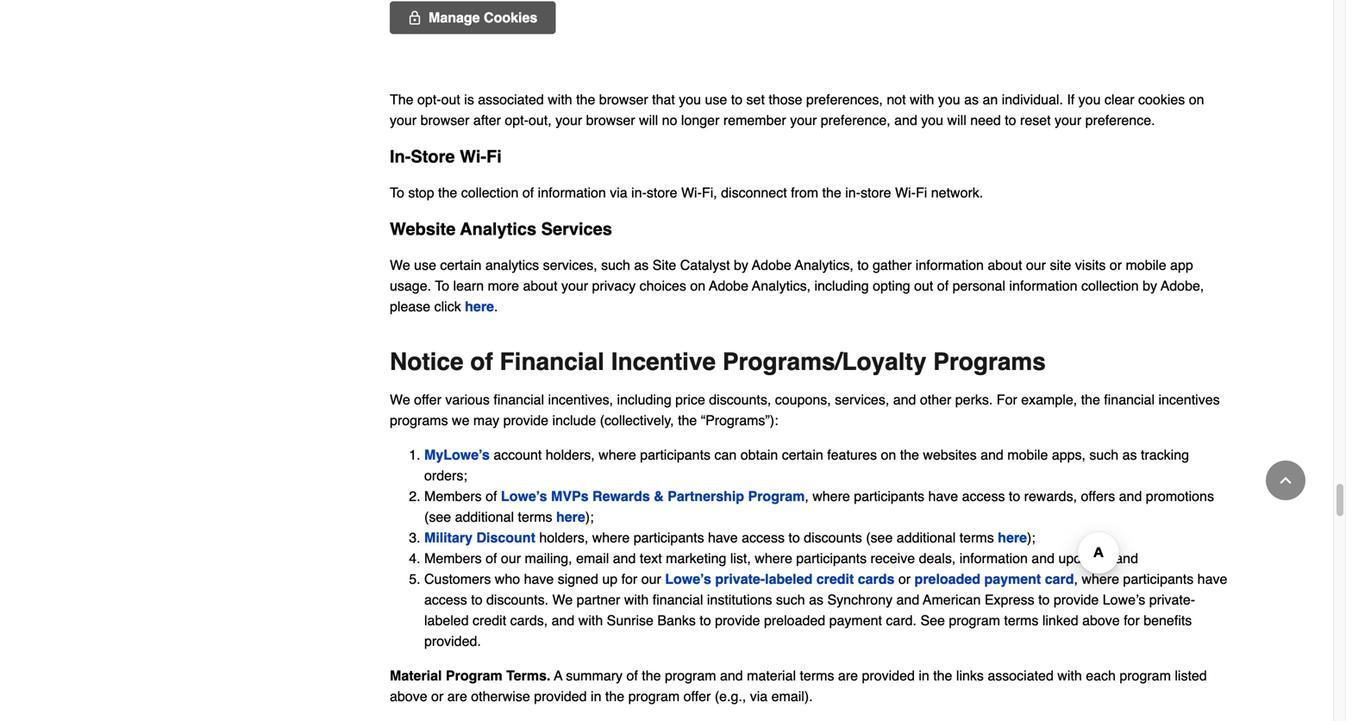 Task type: locate. For each thing, give the bounding box(es) containing it.
, where participants have access to rewards, offers and promotions (see additional terms
[[424, 488, 1214, 525]]

above right linked on the bottom
[[1083, 612, 1120, 628]]

such inside where participants have access to discounts. we partner with financial institutions such as synchrony and american express to provide lowe's private- labeled credit cards, and with sunrise banks to provide preloaded payment card. see program terms linked above for benefits provided.
[[776, 592, 805, 608]]

we use certain analytics services, such as site catalyst by adobe analytics, to gather information about our site visits or mobile app usage. to learn more about your privacy choices on adobe analytics, including opting out of personal information collection by adobe, please click
[[390, 257, 1204, 314]]

services, down services
[[543, 257, 598, 273]]

use inside we use certain analytics services, such as site catalyst by adobe analytics, to gather information about our site visits or mobile app usage. to learn more about your privacy choices on adobe analytics, including opting out of personal information collection by adobe, please click
[[414, 257, 436, 273]]

to inside we use certain analytics services, such as site catalyst by adobe analytics, to gather information about our site visits or mobile app usage. to learn more about your privacy choices on adobe analytics, including opting out of personal information collection by adobe, please click
[[435, 278, 450, 294]]

and inside the opt-out is associated with the browser that you use to set those preferences, not with you as an individual. if you clear cookies on your browser after opt-out, your browser will no longer remember your preference, and you will need to reset your preference.
[[895, 112, 918, 128]]

use
[[705, 91, 727, 107], [414, 257, 436, 273]]

2 horizontal spatial our
[[1026, 257, 1046, 273]]

site
[[653, 257, 677, 273]]

1 vertical spatial private-
[[1150, 592, 1196, 608]]

credit
[[817, 571, 854, 587], [473, 612, 506, 628]]

of inside military discount holders, where participants have access to discounts (see additional terms here ); members of our mailing, email and text marketing list, where participants receive deals, information and updates; and
[[486, 550, 497, 566]]

and up card. in the bottom of the page
[[897, 592, 920, 608]]

0 horizontal spatial will
[[639, 112, 658, 128]]

1 in- from the left
[[632, 185, 647, 200]]

2 store from the left
[[861, 185, 892, 200]]

0 vertical spatial (see
[[424, 509, 451, 525]]

,
[[805, 488, 809, 504], [1074, 571, 1078, 587]]

obtain
[[741, 447, 778, 463]]

1 horizontal spatial fi
[[916, 185, 928, 200]]

a summary of the program and material terms are provided in the links associated with each program listed above or are otherwise provided in the program offer (e.g., via email).
[[390, 668, 1207, 704]]

coupons,
[[775, 392, 831, 407]]

terms up 'email).'
[[800, 668, 835, 684]]

the down price
[[678, 412, 697, 428]]

our inside we use certain analytics services, such as site catalyst by adobe analytics, to gather information about our site visits or mobile app usage. to learn more about your privacy choices on adobe analytics, including opting out of personal information collection by adobe, please click
[[1026, 257, 1046, 273]]

and inside account holders, where participants can obtain certain features on the websites and mobile apps, such as tracking orders;
[[981, 447, 1004, 463]]

1 horizontal spatial such
[[776, 592, 805, 608]]

0 vertical spatial access
[[962, 488, 1005, 504]]

terms.
[[506, 668, 551, 684]]

out,
[[529, 112, 552, 128]]

store left fi,
[[647, 185, 678, 200]]

0 horizontal spatial offer
[[414, 392, 442, 407]]

we offer various financial incentives, including price discounts, coupons, services, and other perks. for example, the financial incentives programs we may provide include (collectively, the "programs"):
[[390, 392, 1220, 428]]

0 vertical spatial our
[[1026, 257, 1046, 273]]

out
[[441, 91, 460, 107], [914, 278, 934, 294]]

have
[[929, 488, 959, 504], [708, 530, 738, 546], [524, 571, 554, 587], [1198, 571, 1228, 587]]

have inside where participants have access to discounts. we partner with financial institutions such as synchrony and american express to provide lowe's private- labeled credit cards, and with sunrise banks to provide preloaded payment card. see program terms linked above for benefits provided.
[[1198, 571, 1228, 587]]

1 members from the top
[[424, 488, 482, 504]]

in-
[[390, 147, 411, 166]]

1 vertical spatial use
[[414, 257, 436, 273]]

our inside military discount holders, where participants have access to discounts (see additional terms here ); members of our mailing, email and text marketing list, where participants receive deals, information and updates; and
[[501, 550, 521, 566]]

and up (e.g.,
[[720, 668, 743, 684]]

access down the websites
[[962, 488, 1005, 504]]

of left personal
[[937, 278, 949, 294]]

2 in- from the left
[[846, 185, 861, 200]]

0 vertical spatial private-
[[715, 571, 765, 587]]

as down "lowe's private-labeled credit cards" link
[[809, 592, 824, 608]]

program right each
[[1120, 668, 1171, 684]]

credit inside where participants have access to discounts. we partner with financial institutions such as synchrony and american express to provide lowe's private- labeled credit cards, and with sunrise banks to provide preloaded payment card. see program terms linked above for benefits provided.
[[473, 612, 506, 628]]

above inside a summary of the program and material terms are provided in the links associated with each program listed above or are otherwise provided in the program offer (e.g., via email).
[[390, 688, 428, 704]]

are down the material program terms.
[[447, 688, 467, 704]]

, down account holders, where participants can obtain certain features on the websites and mobile apps, such as tracking orders;
[[805, 488, 809, 504]]

manage cookies button
[[390, 1, 556, 34]]

our for mailing,
[[501, 550, 521, 566]]

preferences,
[[806, 91, 883, 107]]

1 vertical spatial labeled
[[424, 612, 469, 628]]

mylowe's link
[[424, 447, 490, 463]]

2 horizontal spatial wi-
[[895, 185, 916, 200]]

fi left network.
[[916, 185, 928, 200]]

manage
[[429, 9, 480, 25]]

provide
[[503, 412, 549, 428], [1054, 592, 1099, 608], [715, 612, 760, 628]]

0 vertical spatial including
[[815, 278, 869, 294]]

can
[[715, 447, 737, 463]]

with inside a summary of the program and material terms are provided in the links associated with each program listed above or are otherwise provided in the program offer (e.g., via email).
[[1058, 668, 1082, 684]]

credit up synchrony
[[817, 571, 854, 587]]

email
[[576, 550, 609, 566]]

wi-
[[460, 147, 487, 166], [681, 185, 702, 200], [895, 185, 916, 200]]

0 vertical spatial holders,
[[546, 447, 595, 463]]

1 vertical spatial associated
[[988, 668, 1054, 684]]

for right up at the bottom
[[622, 571, 638, 587]]

for
[[997, 392, 1018, 407]]

or inside we use certain analytics services, such as site catalyst by adobe analytics, to gather information about our site visits or mobile app usage. to learn more about your privacy choices on adobe analytics, including opting out of personal information collection by adobe, please click
[[1110, 257, 1122, 273]]

1 horizontal spatial store
[[861, 185, 892, 200]]

0 horizontal spatial in-
[[632, 185, 647, 200]]

1 horizontal spatial additional
[[897, 530, 956, 546]]

1 horizontal spatial services,
[[835, 392, 890, 407]]

2 horizontal spatial here link
[[998, 530, 1027, 546]]

0 horizontal spatial opt-
[[418, 91, 441, 107]]

such up privacy
[[601, 257, 631, 273]]

);
[[586, 509, 594, 525], [1027, 530, 1036, 546]]

2 vertical spatial here link
[[998, 530, 1027, 546]]

program inside where participants have access to discounts. we partner with financial institutions such as synchrony and american express to provide lowe's private- labeled credit cards, and with sunrise banks to provide preloaded payment card. see program terms linked above for benefits provided.
[[949, 612, 1001, 628]]

via inside a summary of the program and material terms are provided in the links associated with each program listed above or are otherwise provided in the program offer (e.g., via email).
[[750, 688, 768, 704]]

private- inside where participants have access to discounts. we partner with financial institutions such as synchrony and american express to provide lowe's private- labeled credit cards, and with sunrise banks to provide preloaded payment card. see program terms linked above for benefits provided.
[[1150, 592, 1196, 608]]

the right stop
[[438, 185, 457, 200]]

1 horizontal spatial payment
[[985, 571, 1041, 587]]

(see inside military discount holders, where participants have access to discounts (see additional terms here ); members of our mailing, email and text marketing list, where participants receive deals, information and updates; and
[[866, 530, 893, 546]]

1 vertical spatial including
[[617, 392, 672, 407]]

associated right links
[[988, 668, 1054, 684]]

private-
[[715, 571, 765, 587], [1150, 592, 1196, 608]]

1 vertical spatial ,
[[1074, 571, 1078, 587]]

provided down a
[[534, 688, 587, 704]]

lowe's down account at the left bottom of the page
[[501, 488, 547, 504]]

participants inside where participants have access to discounts. we partner with financial institutions such as synchrony and american express to provide lowe's private- labeled credit cards, and with sunrise banks to provide preloaded payment card. see program terms linked above for benefits provided.
[[1123, 571, 1194, 587]]

catalyst
[[680, 257, 730, 273]]

including up the "(collectively,"
[[617, 392, 672, 407]]

have inside military discount holders, where participants have access to discounts (see additional terms here ); members of our mailing, email and text marketing list, where participants receive deals, information and updates; and
[[708, 530, 738, 546]]

are
[[838, 668, 858, 684], [447, 688, 467, 704]]

holders, down include
[[546, 447, 595, 463]]

to right banks
[[700, 612, 711, 628]]

in- left fi,
[[632, 185, 647, 200]]

to up the "click"
[[435, 278, 450, 294]]

0 vertical spatial payment
[[985, 571, 1041, 587]]

to inside military discount holders, where participants have access to discounts (see additional terms here ); members of our mailing, email and text marketing list, where participants receive deals, information and updates; and
[[789, 530, 800, 546]]

1 vertical spatial above
[[390, 688, 428, 704]]

we for we offer various financial incentives, including price discounts, coupons, services, and other perks. for example, the financial incentives programs we may provide include (collectively, the "programs"):
[[390, 392, 410, 407]]

deals,
[[919, 550, 956, 566]]

and inside a summary of the program and material terms are provided in the links associated with each program listed above or are otherwise provided in the program offer (e.g., via email).
[[720, 668, 743, 684]]

to
[[390, 185, 404, 200], [435, 278, 450, 294]]

1 horizontal spatial collection
[[1082, 278, 1139, 294]]

with up out,
[[548, 91, 572, 107]]

about
[[988, 257, 1023, 273], [523, 278, 558, 294]]

1 vertical spatial for
[[1124, 612, 1140, 628]]

to inside we use certain analytics services, such as site catalyst by adobe analytics, to gather information about our site visits or mobile app usage. to learn more about your privacy choices on adobe analytics, including opting out of personal information collection by adobe, please click
[[858, 257, 869, 273]]

0 horizontal spatial are
[[447, 688, 467, 704]]

preloaded up the american at the bottom right of the page
[[915, 571, 981, 587]]

1 vertical spatial services,
[[835, 392, 890, 407]]

1 vertical spatial access
[[742, 530, 785, 546]]

such right apps, at the bottom right of page
[[1090, 447, 1119, 463]]

holders, inside account holders, where participants can obtain certain features on the websites and mobile apps, such as tracking orders;
[[546, 447, 595, 463]]

programs
[[390, 412, 448, 428]]

collection up analytics
[[461, 185, 519, 200]]

as inside where participants have access to discounts. we partner with financial institutions such as synchrony and american express to provide lowe's private- labeled credit cards, and with sunrise banks to provide preloaded payment card. see program terms linked above for benefits provided.
[[809, 592, 824, 608]]

0 vertical spatial for
[[622, 571, 638, 587]]

here for .
[[465, 298, 494, 314]]

to
[[731, 91, 743, 107], [1005, 112, 1017, 128], [858, 257, 869, 273], [1009, 488, 1021, 504], [789, 530, 800, 546], [471, 592, 483, 608], [1039, 592, 1050, 608], [700, 612, 711, 628]]

terms inside military discount holders, where participants have access to discounts (see additional terms here ); members of our mailing, email and text marketing list, where participants receive deals, information and updates; and
[[960, 530, 994, 546]]

browser down "is"
[[421, 112, 470, 128]]

use inside the opt-out is associated with the browser that you use to set those preferences, not with you as an individual. if you clear cookies on your browser after opt-out, your browser will no longer remember your preference, and you will need to reset your preference.
[[705, 91, 727, 107]]

wi- down after
[[460, 147, 487, 166]]

); inside military discount holders, where participants have access to discounts (see additional terms here ); members of our mailing, email and text marketing list, where participants receive deals, information and updates; and
[[1027, 530, 1036, 546]]

list,
[[730, 550, 751, 566]]

services, inside we offer various financial incentives, including price discounts, coupons, services, and other perks. for example, the financial incentives programs we may provide include (collectively, the "programs"):
[[835, 392, 890, 407]]

in-
[[632, 185, 647, 200], [846, 185, 861, 200]]

are down where participants have access to discounts. we partner with financial institutions such as synchrony and american express to provide lowe's private- labeled credit cards, and with sunrise banks to provide preloaded payment card. see program terms linked above for benefits provided.
[[838, 668, 858, 684]]

features
[[827, 447, 877, 463]]

adobe right catalyst
[[752, 257, 792, 273]]

0 vertical spatial in
[[919, 668, 930, 684]]

browser left no
[[586, 112, 635, 128]]

1 horizontal spatial (see
[[866, 530, 893, 546]]

as left an on the right top
[[965, 91, 979, 107]]

here link down the mvps
[[556, 509, 586, 525]]

0 vertical spatial above
[[1083, 612, 1120, 628]]

opting
[[873, 278, 911, 294]]

0 vertical spatial or
[[1110, 257, 1122, 273]]

and down not
[[895, 112, 918, 128]]

your inside we use certain analytics services, such as site catalyst by adobe analytics, to gather information about our site visits or mobile app usage. to learn more about your privacy choices on adobe analytics, including opting out of personal information collection by adobe, please click
[[562, 278, 588, 294]]

or for information
[[1110, 257, 1122, 273]]

preference,
[[821, 112, 891, 128]]

0 vertical spatial about
[[988, 257, 1023, 273]]

programs
[[933, 348, 1046, 376]]

with
[[548, 91, 572, 107], [910, 91, 935, 107], [624, 592, 649, 608], [579, 612, 603, 628], [1058, 668, 1082, 684]]

program up (e.g.,
[[665, 668, 716, 684]]

terms up discount
[[518, 509, 553, 525]]

perks.
[[956, 392, 993, 407]]

or inside a summary of the program and material terms are provided in the links associated with each program listed above or are otherwise provided in the program offer (e.g., via email).
[[431, 688, 444, 704]]

financial
[[494, 392, 544, 407], [1104, 392, 1155, 407], [653, 592, 703, 608]]

0 vertical spatial by
[[734, 257, 749, 273]]

or down material
[[431, 688, 444, 704]]

2 vertical spatial on
[[881, 447, 896, 463]]

analytics
[[460, 219, 537, 239]]

0 horizontal spatial services,
[[543, 257, 598, 273]]

1 vertical spatial provide
[[1054, 592, 1099, 608]]

learn
[[453, 278, 484, 294]]

our for site
[[1026, 257, 1046, 273]]

0 vertical spatial certain
[[440, 257, 482, 273]]

account
[[494, 447, 542, 463]]

offer left (e.g.,
[[684, 688, 711, 704]]

financial up may on the bottom of page
[[494, 392, 544, 407]]

receive
[[871, 550, 915, 566]]

browser left that
[[599, 91, 648, 107]]

text
[[640, 550, 662, 566]]

other
[[920, 392, 952, 407]]

out inside we use certain analytics services, such as site catalyst by adobe analytics, to gather information about our site visits or mobile app usage. to learn more about your privacy choices on adobe analytics, including opting out of personal information collection by adobe, please click
[[914, 278, 934, 294]]

where down updates;
[[1082, 571, 1120, 587]]

and right offers
[[1119, 488, 1142, 504]]

2 members from the top
[[424, 550, 482, 566]]

0 horizontal spatial wi-
[[460, 147, 487, 166]]

members down the military
[[424, 550, 482, 566]]

participants down features
[[854, 488, 925, 504]]

store
[[647, 185, 678, 200], [861, 185, 892, 200]]

provide down the institutions
[[715, 612, 760, 628]]

we inside where participants have access to discounts. we partner with financial institutions such as synchrony and american express to provide lowe's private- labeled credit cards, and with sunrise banks to provide preloaded payment card. see program terms linked above for benefits provided.
[[553, 592, 573, 608]]

2 horizontal spatial lowe's
[[1103, 592, 1146, 608]]

0 vertical spatial provided
[[862, 668, 915, 684]]

1 horizontal spatial or
[[899, 571, 911, 587]]

in- right from
[[846, 185, 861, 200]]

0 horizontal spatial here
[[465, 298, 494, 314]]

0 vertical spatial out
[[441, 91, 460, 107]]

1 vertical spatial fi
[[916, 185, 928, 200]]

lowe's
[[501, 488, 547, 504], [665, 571, 712, 587], [1103, 592, 1146, 608]]

terms down express
[[1004, 612, 1039, 628]]

with left each
[[1058, 668, 1082, 684]]

holders, down here );
[[539, 530, 589, 546]]

2 horizontal spatial on
[[1189, 91, 1205, 107]]

where
[[599, 447, 636, 463], [813, 488, 850, 504], [592, 530, 630, 546], [755, 550, 793, 566], [1082, 571, 1120, 587]]

as left site
[[634, 257, 649, 273]]

certain inside account holders, where participants can obtain certain features on the websites and mobile apps, such as tracking orders;
[[782, 447, 824, 463]]

fi
[[487, 147, 502, 166], [916, 185, 928, 200]]

0 vertical spatial members
[[424, 488, 482, 504]]

1 horizontal spatial use
[[705, 91, 727, 107]]

1 vertical spatial payment
[[829, 612, 882, 628]]

0 horizontal spatial here link
[[465, 298, 494, 314]]

holders, inside military discount holders, where participants have access to discounts (see additional terms here ); members of our mailing, email and text marketing list, where participants receive deals, information and updates; and
[[539, 530, 589, 546]]

partnership
[[668, 488, 744, 504]]

including inside we offer various financial incentives, including price discounts, coupons, services, and other perks. for example, the financial incentives programs we may provide include (collectively, the "programs"):
[[617, 392, 672, 407]]

mvps
[[551, 488, 589, 504]]

network.
[[931, 185, 984, 200]]

mobile left "app"
[[1126, 257, 1167, 273]]

programs/loyalty
[[723, 348, 927, 376]]

terms up preloaded payment card link
[[960, 530, 994, 546]]

0 horizontal spatial program
[[446, 668, 503, 684]]

0 horizontal spatial associated
[[478, 91, 544, 107]]

chevron up image
[[1278, 472, 1295, 489]]

where inside where participants have access to discounts. we partner with financial institutions such as synchrony and american express to provide lowe's private- labeled credit cards, and with sunrise banks to provide preloaded payment card. see program terms linked above for benefits provided.
[[1082, 571, 1120, 587]]

the down summary
[[605, 688, 625, 704]]

0 vertical spatial credit
[[817, 571, 854, 587]]

where up email
[[592, 530, 630, 546]]

preloaded down "lowe's private-labeled credit cards" link
[[764, 612, 826, 628]]

1 vertical spatial opt-
[[505, 112, 529, 128]]

terms inside where participants have access to discounts. we partner with financial institutions such as synchrony and american express to provide lowe's private- labeled credit cards, and with sunrise banks to provide preloaded payment card. see program terms linked above for benefits provided.
[[1004, 612, 1039, 628]]

0 horizontal spatial ,
[[805, 488, 809, 504]]

associated
[[478, 91, 544, 107], [988, 668, 1054, 684]]

in down summary
[[591, 688, 602, 704]]

0 vertical spatial labeled
[[765, 571, 813, 587]]

provided
[[862, 668, 915, 684], [534, 688, 587, 704]]

to left stop
[[390, 185, 404, 200]]

0 horizontal spatial certain
[[440, 257, 482, 273]]

from
[[791, 185, 819, 200]]

need
[[971, 112, 1001, 128]]

0 vertical spatial on
[[1189, 91, 1205, 107]]

including
[[815, 278, 869, 294], [617, 392, 672, 407]]

participants up benefits
[[1123, 571, 1194, 587]]

cards,
[[510, 612, 548, 628]]

1 vertical spatial members
[[424, 550, 482, 566]]

as
[[965, 91, 979, 107], [634, 257, 649, 273], [1123, 447, 1137, 463], [809, 592, 824, 608]]

such inside we use certain analytics services, such as site catalyst by adobe analytics, to gather information about our site visits or mobile app usage. to learn more about your privacy choices on adobe analytics, including opting out of personal information collection by adobe, please click
[[601, 257, 631, 273]]

services, inside we use certain analytics services, such as site catalyst by adobe analytics, to gather information about our site visits or mobile app usage. to learn more about your privacy choices on adobe analytics, including opting out of personal information collection by adobe, please click
[[543, 257, 598, 273]]

adobe down catalyst
[[709, 278, 749, 294]]

privacy
[[592, 278, 636, 294]]

0 horizontal spatial above
[[390, 688, 428, 704]]

adobe
[[752, 257, 792, 273], [709, 278, 749, 294]]

0 horizontal spatial out
[[441, 91, 460, 107]]

2 horizontal spatial access
[[962, 488, 1005, 504]]

labeled
[[765, 571, 813, 587], [424, 612, 469, 628]]

1 horizontal spatial via
[[750, 688, 768, 704]]

program down the american at the bottom right of the page
[[949, 612, 1001, 628]]

scroll to top element
[[1266, 461, 1306, 500]]

private- up benefits
[[1150, 592, 1196, 608]]

0 vertical spatial via
[[610, 185, 628, 200]]

1 horizontal spatial adobe
[[752, 257, 792, 273]]

terms inside a summary of the program and material terms are provided in the links associated with each program listed above or are otherwise provided in the program offer (e.g., via email).
[[800, 668, 835, 684]]

provide up linked on the bottom
[[1054, 592, 1099, 608]]

out left "is"
[[441, 91, 460, 107]]

here down learn at the left of page
[[465, 298, 494, 314]]

store right from
[[861, 185, 892, 200]]

2 vertical spatial our
[[642, 571, 661, 587]]

program up the otherwise
[[446, 668, 503, 684]]

orders;
[[424, 467, 467, 483]]

1 horizontal spatial above
[[1083, 612, 1120, 628]]

0 horizontal spatial additional
[[455, 509, 514, 525]]

to left gather
[[858, 257, 869, 273]]

financial inside where participants have access to discounts. we partner with financial institutions such as synchrony and american express to provide lowe's private- labeled credit cards, and with sunrise banks to provide preloaded payment card. see program terms linked above for benefits provided.
[[653, 592, 703, 608]]

1 vertical spatial out
[[914, 278, 934, 294]]

0 vertical spatial lowe's
[[501, 488, 547, 504]]

1 store from the left
[[647, 185, 678, 200]]

by
[[734, 257, 749, 273], [1143, 278, 1158, 294]]

, inside , where participants have access to rewards, offers and promotions (see additional terms
[[805, 488, 809, 504]]

1 horizontal spatial ,
[[1074, 571, 1078, 587]]

and left 'other'
[[893, 392, 916, 407]]

incentives,
[[548, 392, 613, 407]]

reset
[[1020, 112, 1051, 128]]

preloaded
[[915, 571, 981, 587], [764, 612, 826, 628]]

2 vertical spatial access
[[424, 592, 467, 608]]

2 vertical spatial provide
[[715, 612, 760, 628]]

clear
[[1105, 91, 1135, 107]]

labeled down military discount holders, where participants have access to discounts (see additional terms here ); members of our mailing, email and text marketing list, where participants receive deals, information and updates; and
[[765, 571, 813, 587]]

cookies
[[484, 9, 538, 25]]

including left opting
[[815, 278, 869, 294]]

we inside we offer various financial incentives, including price discounts, coupons, services, and other perks. for example, the financial incentives programs we may provide include (collectively, the "programs"):
[[390, 392, 410, 407]]

above down material
[[390, 688, 428, 704]]

on right 'cookies'
[[1189, 91, 1205, 107]]

2 horizontal spatial here
[[998, 530, 1027, 546]]

to left the rewards,
[[1009, 488, 1021, 504]]

1 vertical spatial collection
[[1082, 278, 1139, 294]]

you left the need
[[922, 112, 944, 128]]

our left site
[[1026, 257, 1046, 273]]

access inside where participants have access to discounts. we partner with financial institutions such as synchrony and american express to provide lowe's private- labeled credit cards, and with sunrise banks to provide preloaded payment card. see program terms linked above for benefits provided.
[[424, 592, 467, 608]]

summary
[[566, 668, 623, 684]]

as left tracking
[[1123, 447, 1137, 463]]

of up various
[[470, 348, 493, 376]]

website
[[390, 219, 456, 239]]

1 will from the left
[[639, 112, 658, 128]]

0 horizontal spatial provided
[[534, 688, 587, 704]]

collection inside we use certain analytics services, such as site catalyst by adobe analytics, to gather information about our site visits or mobile app usage. to learn more about your privacy choices on adobe analytics, including opting out of personal information collection by adobe, please click
[[1082, 278, 1139, 294]]

information up preloaded payment card link
[[960, 550, 1028, 566]]

program
[[748, 488, 805, 504], [446, 668, 503, 684]]

or right visits
[[1110, 257, 1122, 273]]

discounts,
[[709, 392, 771, 407]]

we down signed on the left of the page
[[553, 592, 573, 608]]

gather
[[873, 257, 912, 273]]

2 will from the left
[[948, 112, 967, 128]]

mobile left apps, at the bottom right of page
[[1008, 447, 1048, 463]]

1 vertical spatial provided
[[534, 688, 587, 704]]

1 horizontal spatial in
[[919, 668, 930, 684]]

lowe's inside where participants have access to discounts. we partner with financial institutions such as synchrony and american express to provide lowe's private- labeled credit cards, and with sunrise banks to provide preloaded payment card. see program terms linked above for benefits provided.
[[1103, 592, 1146, 608]]

information
[[538, 185, 606, 200], [916, 257, 984, 273], [1010, 278, 1078, 294], [960, 550, 1028, 566]]

our
[[1026, 257, 1046, 273], [501, 550, 521, 566], [642, 571, 661, 587]]

via down "material"
[[750, 688, 768, 704]]

example,
[[1022, 392, 1078, 407]]

0 horizontal spatial payment
[[829, 612, 882, 628]]

the
[[390, 91, 414, 107]]

we inside we use certain analytics services, such as site catalyst by adobe analytics, to gather information about our site visits or mobile app usage. to learn more about your privacy choices on adobe analytics, including opting out of personal information collection by adobe, please click
[[390, 257, 410, 273]]

0 vertical spatial such
[[601, 257, 631, 273]]

"programs"):
[[701, 412, 779, 428]]

and
[[895, 112, 918, 128], [893, 392, 916, 407], [981, 447, 1004, 463], [1119, 488, 1142, 504], [613, 550, 636, 566], [1032, 550, 1055, 566], [1116, 550, 1139, 566], [897, 592, 920, 608], [552, 612, 575, 628], [720, 668, 743, 684]]

such down "lowe's private-labeled credit cards" link
[[776, 592, 805, 608]]

1 horizontal spatial by
[[1143, 278, 1158, 294]]

0 horizontal spatial credit
[[473, 612, 506, 628]]

access down 'customers'
[[424, 592, 467, 608]]

); down the mvps
[[586, 509, 594, 525]]

lowe's mvps rewards & partnership program link
[[501, 488, 805, 504]]

your down the the
[[390, 112, 417, 128]]

0 vertical spatial ,
[[805, 488, 809, 504]]

1 vertical spatial such
[[1090, 447, 1119, 463]]

lowe's down marketing
[[665, 571, 712, 587]]

of right summary
[[627, 668, 638, 684]]



Task type: describe. For each thing, give the bounding box(es) containing it.
site
[[1050, 257, 1072, 273]]

material
[[390, 668, 442, 684]]

participants up text
[[634, 530, 704, 546]]

program left (e.g.,
[[629, 688, 680, 704]]

where inside , where participants have access to rewards, offers and promotions (see additional terms
[[813, 488, 850, 504]]

(e.g.,
[[715, 688, 746, 704]]

an
[[983, 91, 998, 107]]

rewards,
[[1024, 488, 1077, 504]]

members inside military discount holders, where participants have access to discounts (see additional terms here ); members of our mailing, email and text marketing list, where participants receive deals, information and updates; and
[[424, 550, 482, 566]]

after
[[474, 112, 501, 128]]

of up website analytics services on the left of page
[[523, 185, 534, 200]]

0 vertical spatial are
[[838, 668, 858, 684]]

and inside , where participants have access to rewards, offers and promotions (see additional terms
[[1119, 488, 1142, 504]]

card
[[1045, 571, 1074, 587]]

information inside military discount holders, where participants have access to discounts (see additional terms here ); members of our mailing, email and text marketing list, where participants receive deals, information and updates; and
[[960, 550, 1028, 566]]

here for );
[[556, 509, 586, 525]]

0 vertical spatial to
[[390, 185, 404, 200]]

0 vertical spatial here link
[[465, 298, 494, 314]]

rewards
[[593, 488, 650, 504]]

such inside account holders, where participants can obtain certain features on the websites and mobile apps, such as tracking orders;
[[1090, 447, 1119, 463]]

signed
[[558, 571, 599, 587]]

your down those
[[790, 112, 817, 128]]

offers
[[1081, 488, 1116, 504]]

here inside military discount holders, where participants have access to discounts (see additional terms here ); members of our mailing, email and text marketing list, where participants receive deals, information and updates; and
[[998, 530, 1027, 546]]

linked
[[1043, 612, 1079, 628]]

1 vertical spatial adobe
[[709, 278, 749, 294]]

you right the if
[[1079, 91, 1101, 107]]

marketing
[[666, 550, 727, 566]]

more
[[488, 278, 519, 294]]

in-store wi-fi
[[390, 147, 502, 166]]

as inside the opt-out is associated with the browser that you use to set those preferences, not with you as an individual. if you clear cookies on your browser after opt-out, your browser will no longer remember your preference, and you will need to reset your preference.
[[965, 91, 979, 107]]

0 horizontal spatial financial
[[494, 392, 544, 407]]

with right not
[[910, 91, 935, 107]]

click
[[434, 298, 461, 314]]

and up up at the bottom
[[613, 550, 636, 566]]

we for we use certain analytics services, such as site catalyst by adobe analytics, to gather information about our site visits or mobile app usage. to learn more about your privacy choices on adobe analytics, including opting out of personal information collection by adobe, please click
[[390, 257, 410, 273]]

terms inside , where participants have access to rewards, offers and promotions (see additional terms
[[518, 509, 553, 525]]

with down partner
[[579, 612, 603, 628]]

access inside , where participants have access to rewards, offers and promotions (see additional terms
[[962, 488, 1005, 504]]

tracking
[[1141, 447, 1190, 463]]

0 vertical spatial opt-
[[418, 91, 441, 107]]

to left reset
[[1005, 112, 1017, 128]]

the right from
[[823, 185, 842, 200]]

mylowe's
[[424, 447, 490, 463]]

manage cookies
[[429, 9, 538, 25]]

2 horizontal spatial financial
[[1104, 392, 1155, 407]]

customers
[[424, 571, 491, 587]]

1 vertical spatial lowe's
[[665, 571, 712, 587]]

set
[[747, 91, 765, 107]]

usage.
[[390, 278, 431, 294]]

1 vertical spatial are
[[447, 688, 467, 704]]

those
[[769, 91, 803, 107]]

and right cards,
[[552, 612, 575, 628]]

express
[[985, 592, 1035, 608]]

1 horizontal spatial opt-
[[505, 112, 529, 128]]

choices
[[640, 278, 687, 294]]

preloaded inside where participants have access to discounts. we partner with financial institutions such as synchrony and american express to provide lowe's private- labeled credit cards, and with sunrise banks to provide preloaded payment card. see program terms linked above for benefits provided.
[[764, 612, 826, 628]]

1 horizontal spatial wi-
[[681, 185, 702, 200]]

to stop the collection of information via in-store wi-fi, disconnect from the in-store wi-fi network.
[[390, 185, 984, 200]]

if
[[1067, 91, 1075, 107]]

associated inside a summary of the program and material terms are provided in the links associated with each program listed above or are otherwise provided in the program offer (e.g., via email).
[[988, 668, 1054, 684]]

participants down the discounts
[[796, 550, 867, 566]]

information down site
[[1010, 278, 1078, 294]]

with up sunrise
[[624, 592, 649, 608]]

0 horizontal spatial private-
[[715, 571, 765, 587]]

the left links
[[934, 668, 953, 684]]

where inside account holders, where participants can obtain certain features on the websites and mobile apps, such as tracking orders;
[[599, 447, 636, 463]]

updates;
[[1059, 550, 1112, 566]]

0 horizontal spatial );
[[586, 509, 594, 525]]

personal
[[953, 278, 1006, 294]]

0 horizontal spatial lowe's
[[501, 488, 547, 504]]

associated inside the opt-out is associated with the browser that you use to set those preferences, not with you as an individual. if you clear cookies on your browser after opt-out, your browser will no longer remember your preference, and you will need to reset your preference.
[[478, 91, 544, 107]]

financial
[[500, 348, 605, 376]]

1 horizontal spatial preloaded
[[915, 571, 981, 587]]

of inside a summary of the program and material terms are provided in the links associated with each program listed above or are otherwise provided in the program offer (e.g., via email).
[[627, 668, 638, 684]]

mobile inside account holders, where participants can obtain certain features on the websites and mobile apps, such as tracking orders;
[[1008, 447, 1048, 463]]

here );
[[556, 509, 598, 525]]

lowe's private-labeled credit cards link
[[665, 571, 895, 587]]

as inside we use certain analytics services, such as site catalyst by adobe analytics, to gather information about our site visits or mobile app usage. to learn more about your privacy choices on adobe analytics, including opting out of personal information collection by adobe, please click
[[634, 257, 649, 273]]

your down the if
[[1055, 112, 1082, 128]]

website analytics services
[[390, 219, 612, 239]]

incentive
[[611, 348, 716, 376]]

.
[[494, 298, 498, 314]]

who
[[495, 571, 520, 587]]

out inside the opt-out is associated with the browser that you use to set those preferences, not with you as an individual. if you clear cookies on your browser after opt-out, your browser will no longer remember your preference, and you will need to reset your preference.
[[441, 91, 460, 107]]

the inside the opt-out is associated with the browser that you use to set those preferences, not with you as an individual. if you clear cookies on your browser after opt-out, your browser will no longer remember your preference, and you will need to reset your preference.
[[576, 91, 596, 107]]

preference.
[[1086, 112, 1155, 128]]

preloaded payment card link
[[915, 571, 1074, 587]]

benefits
[[1144, 612, 1192, 628]]

of inside we use certain analytics services, such as site catalyst by adobe analytics, to gather information about our site visits or mobile app usage. to learn more about your privacy choices on adobe analytics, including opting out of personal information collection by adobe, please click
[[937, 278, 949, 294]]

1 vertical spatial about
[[523, 278, 558, 294]]

promotions
[[1146, 488, 1214, 504]]

1 vertical spatial program
[[446, 668, 503, 684]]

app
[[1171, 257, 1194, 273]]

may
[[474, 412, 500, 428]]

access inside military discount holders, where participants have access to discounts (see additional terms here ); members of our mailing, email and text marketing list, where participants receive deals, information and updates; and
[[742, 530, 785, 546]]

including inside we use certain analytics services, such as site catalyst by adobe analytics, to gather information about our site visits or mobile app usage. to learn more about your privacy choices on adobe analytics, including opting out of personal information collection by adobe, please click
[[815, 278, 869, 294]]

provide inside we offer various financial incentives, including price discounts, coupons, services, and other perks. for example, the financial incentives programs we may provide include (collectively, the "programs"):
[[503, 412, 549, 428]]

of up military discount link
[[486, 488, 497, 504]]

and right updates;
[[1116, 550, 1139, 566]]

to left set
[[731, 91, 743, 107]]

not
[[887, 91, 906, 107]]

to down 'customers'
[[471, 592, 483, 608]]

(see inside , where participants have access to rewards, offers and promotions (see additional terms
[[424, 509, 451, 525]]

store
[[411, 147, 455, 166]]

discount
[[477, 530, 536, 546]]

secure image
[[408, 11, 422, 24]]

on inside account holders, where participants can obtain certain features on the websites and mobile apps, such as tracking orders;
[[881, 447, 896, 463]]

otherwise
[[471, 688, 530, 704]]

incentives
[[1159, 392, 1220, 407]]

mobile inside we use certain analytics services, such as site catalyst by adobe analytics, to gather information about our site visits or mobile app usage. to learn more about your privacy choices on adobe analytics, including opting out of personal information collection by adobe, please click
[[1126, 257, 1167, 273]]

the right example,
[[1081, 392, 1101, 407]]

payment inside where participants have access to discounts. we partner with financial institutions such as synchrony and american express to provide lowe's private- labeled credit cards, and with sunrise banks to provide preloaded payment card. see program terms linked above for benefits provided.
[[829, 612, 882, 628]]

0 vertical spatial adobe
[[752, 257, 792, 273]]

certain inside we use certain analytics services, such as site catalyst by adobe analytics, to gather information about our site visits or mobile app usage. to learn more about your privacy choices on adobe analytics, including opting out of personal information collection by adobe, please click
[[440, 257, 482, 273]]

offer inside we offer various financial incentives, including price discounts, coupons, services, and other perks. for example, the financial incentives programs we may provide include (collectively, the "programs"):
[[414, 392, 442, 407]]

price
[[676, 392, 705, 407]]

institutions
[[707, 592, 772, 608]]

for inside where participants have access to discounts. we partner with financial institutions such as synchrony and american express to provide lowe's private- labeled credit cards, and with sunrise banks to provide preloaded payment card. see program terms linked above for benefits provided.
[[1124, 612, 1140, 628]]

customers who have signed up for our lowe's private-labeled credit cards or preloaded payment card ,
[[424, 571, 1082, 587]]

on inside we use certain analytics services, such as site catalyst by adobe analytics, to gather information about our site visits or mobile app usage. to learn more about your privacy choices on adobe analytics, including opting out of personal information collection by adobe, please click
[[690, 278, 706, 294]]

and up card
[[1032, 550, 1055, 566]]

please
[[390, 298, 431, 314]]

information up personal
[[916, 257, 984, 273]]

information up services
[[538, 185, 606, 200]]

1 vertical spatial analytics,
[[752, 278, 811, 294]]

your right out,
[[556, 112, 582, 128]]

or for with
[[431, 688, 444, 704]]

partner
[[577, 592, 621, 608]]

participants inside account holders, where participants can obtain certain features on the websites and mobile apps, such as tracking orders;
[[640, 447, 711, 463]]

participants inside , where participants have access to rewards, offers and promotions (see additional terms
[[854, 488, 925, 504]]

provided.
[[424, 633, 481, 649]]

services
[[541, 219, 612, 239]]

individual.
[[1002, 91, 1063, 107]]

fi,
[[702, 185, 717, 200]]

synchrony
[[828, 592, 893, 608]]

above inside where participants have access to discounts. we partner with financial institutions such as synchrony and american express to provide lowe's private- labeled credit cards, and with sunrise banks to provide preloaded payment card. see program terms linked above for benefits provided.
[[1083, 612, 1120, 628]]

1 horizontal spatial our
[[642, 571, 661, 587]]

discounts.
[[487, 592, 549, 608]]

(collectively,
[[600, 412, 674, 428]]

you left an on the right top
[[938, 91, 961, 107]]

the right summary
[[642, 668, 661, 684]]

as inside account holders, where participants can obtain certain features on the websites and mobile apps, such as tracking orders;
[[1123, 447, 1137, 463]]

cookies
[[1139, 91, 1185, 107]]

additional inside military discount holders, where participants have access to discounts (see additional terms here ); members of our mailing, email and text marketing list, where participants receive deals, information and updates; and
[[897, 530, 956, 546]]

to down card
[[1039, 592, 1050, 608]]

have inside , where participants have access to rewards, offers and promotions (see additional terms
[[929, 488, 959, 504]]

1 vertical spatial or
[[899, 571, 911, 587]]

1 vertical spatial by
[[1143, 278, 1158, 294]]

email).
[[772, 688, 813, 704]]

0 horizontal spatial via
[[610, 185, 628, 200]]

the opt-out is associated with the browser that you use to set those preferences, not with you as an individual. if you clear cookies on your browser after opt-out, your browser will no longer remember your preference, and you will need to reset your preference.
[[390, 91, 1205, 128]]

where participants have access to discounts. we partner with financial institutions such as synchrony and american express to provide lowe's private- labeled credit cards, and with sunrise banks to provide preloaded payment card. see program terms linked above for benefits provided.
[[424, 571, 1228, 649]]

0 vertical spatial fi
[[487, 147, 502, 166]]

on inside the opt-out is associated with the browser that you use to set those preferences, not with you as an individual. if you clear cookies on your browser after opt-out, your browser will no longer remember your preference, and you will need to reset your preference.
[[1189, 91, 1205, 107]]

1 horizontal spatial program
[[748, 488, 805, 504]]

0 horizontal spatial for
[[622, 571, 638, 587]]

notice
[[390, 348, 464, 376]]

2 horizontal spatial provide
[[1054, 592, 1099, 608]]

the inside account holders, where participants can obtain certain features on the websites and mobile apps, such as tracking orders;
[[900, 447, 919, 463]]

cards
[[858, 571, 895, 587]]

to inside , where participants have access to rewards, offers and promotions (see additional terms
[[1009, 488, 1021, 504]]

offer inside a summary of the program and material terms are provided in the links associated with each program listed above or are otherwise provided in the program offer (e.g., via email).
[[684, 688, 711, 704]]

where up "lowe's private-labeled credit cards" link
[[755, 550, 793, 566]]

each
[[1086, 668, 1116, 684]]

0 vertical spatial analytics,
[[795, 257, 854, 273]]

1 vertical spatial in
[[591, 688, 602, 704]]

mailing,
[[525, 550, 572, 566]]

discounts
[[804, 530, 862, 546]]

up
[[602, 571, 618, 587]]

additional inside , where participants have access to rewards, offers and promotions (see additional terms
[[455, 509, 514, 525]]

military discount link
[[424, 530, 539, 546]]

various
[[445, 392, 490, 407]]

you up longer
[[679, 91, 701, 107]]

sunrise
[[607, 612, 654, 628]]

labeled inside where participants have access to discounts. we partner with financial institutions such as synchrony and american express to provide lowe's private- labeled credit cards, and with sunrise banks to provide preloaded payment card. see program terms linked above for benefits provided.
[[424, 612, 469, 628]]

longer
[[681, 112, 720, 128]]

and inside we offer various financial incentives, including price discounts, coupons, services, and other perks. for example, the financial incentives programs we may provide include (collectively, the "programs"):
[[893, 392, 916, 407]]

members of lowe's mvps rewards & partnership program
[[424, 488, 805, 504]]

1 vertical spatial here link
[[556, 509, 586, 525]]

0 vertical spatial collection
[[461, 185, 519, 200]]



Task type: vqa. For each thing, say whether or not it's contained in the screenshot.
Nylabone Power Chew Bully Stick Alternative Nylon Chew Dog Toy #
no



